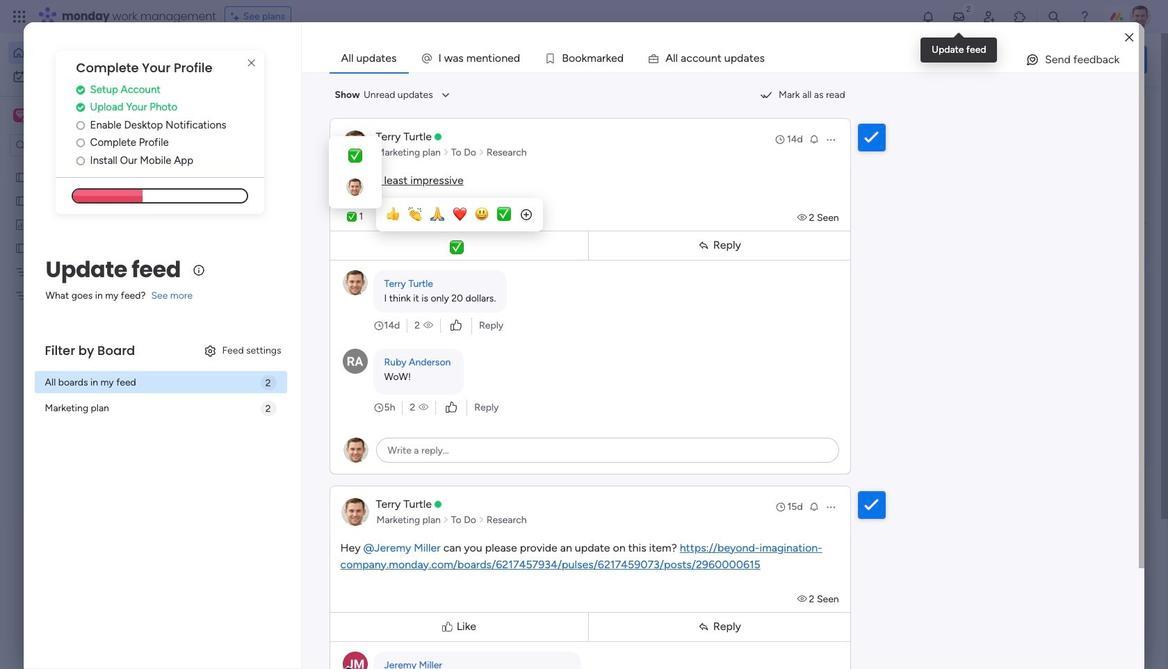 Task type: describe. For each thing, give the bounding box(es) containing it.
1 vertical spatial v2 like image
[[446, 400, 457, 415]]

notifications image
[[921, 10, 935, 24]]

component image
[[460, 276, 472, 288]]

workspace selection element
[[13, 107, 116, 125]]

terry turtle image
[[1129, 6, 1151, 28]]

see plans image
[[231, 9, 243, 24]]

public dashboard image inside quick search results list box
[[687, 254, 702, 269]]

1 vertical spatial option
[[8, 65, 169, 88]]

2 element
[[355, 524, 372, 540]]

1 horizontal spatial slider arrow image
[[478, 513, 484, 527]]

contact sales element
[[939, 640, 1147, 670]]

0 horizontal spatial dapulse x slim image
[[243, 55, 260, 72]]

2 circle o image from the top
[[76, 156, 85, 166]]

1 horizontal spatial add to favorites image
[[640, 254, 654, 268]]

monday marketplace image
[[1013, 10, 1027, 24]]

0 vertical spatial public dashboard image
[[15, 218, 28, 231]]

help image
[[1078, 10, 1092, 24]]



Task type: vqa. For each thing, say whether or not it's contained in the screenshot.
Add to favorites icon
yes



Task type: locate. For each thing, give the bounding box(es) containing it.
circle o image
[[76, 120, 85, 131], [76, 156, 85, 166]]

close recently visited image
[[215, 113, 232, 130]]

1 vertical spatial slider arrow image
[[443, 513, 449, 527]]

check circle image
[[76, 102, 85, 113]]

options image
[[825, 134, 836, 145]]

workspace image
[[13, 108, 27, 123]]

update feed image
[[952, 10, 966, 24]]

quick search results list box
[[215, 130, 905, 485]]

1 horizontal spatial slider arrow image
[[478, 146, 484, 160]]

1 vertical spatial dapulse x slim image
[[1126, 101, 1143, 117]]

option down circle o icon
[[0, 164, 177, 167]]

circle o image down search in workspace "field"
[[76, 156, 85, 166]]

0 vertical spatial circle o image
[[76, 120, 85, 131]]

close image
[[1125, 32, 1134, 43]]

2 public board image from the top
[[15, 194, 28, 207]]

slider arrow image
[[443, 146, 449, 160], [478, 513, 484, 527]]

1 horizontal spatial dapulse x slim image
[[1126, 101, 1143, 117]]

2 vertical spatial option
[[0, 164, 177, 167]]

tab
[[329, 44, 408, 72]]

Search in workspace field
[[29, 137, 116, 153]]

option up check circle icon
[[8, 65, 169, 88]]

public dashboard image
[[15, 218, 28, 231], [687, 254, 702, 269]]

v2 seen image
[[797, 212, 809, 224], [423, 319, 433, 333], [419, 401, 428, 415], [797, 593, 809, 605]]

0 vertical spatial add to favorites image
[[640, 254, 654, 268]]

v2 like image
[[451, 318, 462, 333], [446, 400, 457, 415]]

1 horizontal spatial public board image
[[460, 254, 475, 269]]

circle o image up circle o icon
[[76, 120, 85, 131]]

1 vertical spatial slider arrow image
[[478, 513, 484, 527]]

remove from favorites image
[[412, 254, 426, 268]]

1 circle o image from the top
[[76, 120, 85, 131]]

workspace image
[[15, 108, 25, 123]]

0 horizontal spatial public board image
[[15, 241, 28, 254]]

1 vertical spatial circle o image
[[76, 156, 85, 166]]

0 vertical spatial slider arrow image
[[443, 146, 449, 160]]

1 horizontal spatial public dashboard image
[[687, 254, 702, 269]]

0 horizontal spatial add to favorites image
[[412, 424, 426, 438]]

option
[[8, 42, 169, 64], [8, 65, 169, 88], [0, 164, 177, 167]]

1 public board image from the top
[[15, 170, 28, 184]]

getting started element
[[939, 507, 1147, 562]]

tab list
[[329, 44, 1139, 72]]

select product image
[[13, 10, 26, 24]]

give feedback image
[[1025, 53, 1039, 67]]

0 vertical spatial v2 like image
[[451, 318, 462, 333]]

1 vertical spatial public board image
[[15, 194, 28, 207]]

1 vertical spatial add to favorites image
[[412, 424, 426, 438]]

1 vertical spatial public dashboard image
[[687, 254, 702, 269]]

v2 user feedback image
[[950, 52, 960, 67]]

0 horizontal spatial slider arrow image
[[443, 146, 449, 160]]

public board image
[[15, 241, 28, 254], [460, 254, 475, 269]]

invite members image
[[982, 10, 996, 24]]

circle o image
[[76, 138, 85, 148]]

check circle image
[[76, 85, 85, 95]]

0 horizontal spatial public dashboard image
[[15, 218, 28, 231]]

v2 bolt switch image
[[1058, 52, 1066, 67]]

2 image
[[962, 1, 975, 16]]

option up check circle image
[[8, 42, 169, 64]]

0 vertical spatial dapulse x slim image
[[243, 55, 260, 72]]

search everything image
[[1047, 10, 1061, 24]]

0 horizontal spatial slider arrow image
[[443, 513, 449, 527]]

slider arrow image
[[478, 146, 484, 160], [443, 513, 449, 527]]

0 vertical spatial slider arrow image
[[478, 146, 484, 160]]

0 vertical spatial option
[[8, 42, 169, 64]]

list box
[[0, 162, 177, 495]]

help center element
[[939, 573, 1147, 629]]

dapulse x slim image
[[243, 55, 260, 72], [1126, 101, 1143, 117]]

add to favorites image
[[640, 254, 654, 268], [412, 424, 426, 438]]

0 vertical spatial public board image
[[15, 170, 28, 184]]

public board image
[[15, 170, 28, 184], [15, 194, 28, 207]]

reminder image
[[808, 133, 819, 144]]



